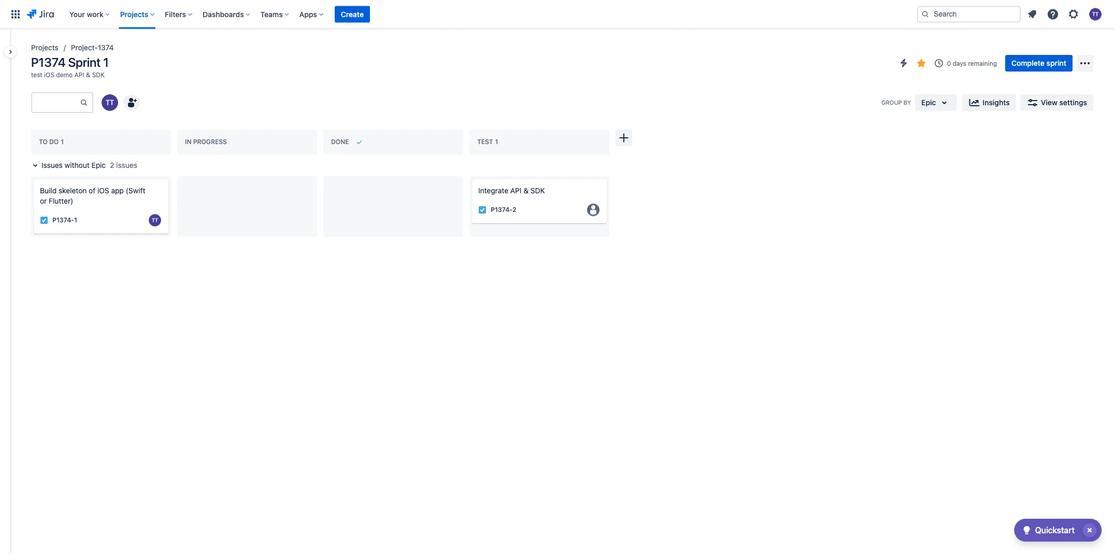 Task type: describe. For each thing, give the bounding box(es) containing it.
your work
[[69, 10, 104, 18]]

appswitcher icon image
[[9, 8, 22, 20]]

projects for projects dropdown button on the left
[[120, 10, 148, 18]]

project-1374
[[71, 43, 114, 52]]

work
[[87, 10, 104, 18]]

create column image
[[618, 132, 630, 144]]

issues without epic 2 issues
[[41, 161, 137, 170]]

teams
[[261, 10, 283, 18]]

sdk inside p1374 sprint 1 test ios demo api & sdk
[[92, 71, 105, 78]]

star p1374 board image
[[915, 57, 928, 69]]

assignee: terry turtle image
[[149, 214, 161, 226]]

group by
[[882, 99, 911, 106]]

& inside p1374 sprint 1 test ios demo api & sdk
[[86, 71, 90, 78]]

do
[[49, 138, 59, 145]]

projects button
[[117, 6, 159, 23]]

insights image
[[969, 96, 981, 109]]

app
[[111, 186, 124, 195]]

api inside p1374 sprint 1 test ios demo api & sdk
[[74, 71, 84, 78]]

filters button
[[162, 6, 197, 23]]

in
[[185, 138, 192, 145]]

settings
[[1060, 98, 1088, 107]]

p1374- for build
[[52, 217, 74, 224]]

dashboards
[[203, 10, 244, 18]]

notifications image
[[1027, 8, 1039, 20]]

1 horizontal spatial sdk
[[531, 186, 545, 195]]

without
[[65, 161, 90, 170]]

dismiss quickstart image
[[1082, 522, 1099, 539]]

complete
[[1012, 59, 1045, 67]]

issues
[[116, 161, 137, 170]]

to
[[39, 138, 48, 145]]

test ios demo api & sdk element
[[31, 71, 105, 79]]

1 horizontal spatial api
[[511, 186, 522, 195]]

your
[[69, 10, 85, 18]]

done
[[331, 138, 349, 145]]

test
[[477, 138, 493, 145]]

0 vertical spatial 2
[[110, 161, 114, 170]]

task image
[[479, 206, 487, 214]]

create button
[[335, 6, 370, 23]]

Search field
[[918, 6, 1021, 23]]

p1374-1 link
[[52, 216, 77, 225]]

p1374- for integrate
[[491, 206, 513, 213]]

banner containing your work
[[0, 0, 1115, 29]]

apps
[[299, 10, 317, 18]]

more image
[[1079, 57, 1092, 69]]

sprint
[[1047, 59, 1067, 67]]

p1374-1
[[52, 217, 77, 224]]

your profile and settings image
[[1090, 8, 1102, 20]]

automations menu button icon image
[[898, 57, 910, 69]]

apps button
[[296, 6, 328, 23]]

quickstart
[[1036, 525, 1075, 535]]

Search this board text field
[[32, 93, 80, 112]]

1 horizontal spatial &
[[524, 186, 529, 195]]

p1374
[[31, 55, 66, 69]]

task image
[[40, 216, 48, 224]]

primary element
[[6, 0, 918, 29]]

flutter)
[[49, 197, 73, 205]]

1 vertical spatial epic
[[92, 161, 106, 170]]

sidebar navigation image
[[0, 41, 23, 62]]

0 days remaining image
[[933, 57, 946, 69]]

integrate
[[479, 186, 509, 195]]



Task type: vqa. For each thing, say whether or not it's contained in the screenshot.
Issues without Epic 2 issues
yes



Task type: locate. For each thing, give the bounding box(es) containing it.
0 vertical spatial p1374-
[[491, 206, 513, 213]]

api
[[74, 71, 84, 78], [511, 186, 522, 195]]

projects for projects link
[[31, 43, 58, 52]]

build skeleton of ios app (swift or flutter)
[[40, 186, 145, 205]]

sprint
[[68, 55, 101, 69]]

p1374-2
[[491, 206, 517, 213]]

0 horizontal spatial 1
[[74, 217, 77, 224]]

settings image
[[1068, 8, 1080, 20]]

view
[[1041, 98, 1058, 107]]

0 vertical spatial sdk
[[92, 71, 105, 78]]

complete sprint button
[[1006, 55, 1073, 72]]

dashboards button
[[200, 6, 254, 23]]

0 horizontal spatial 2
[[110, 161, 114, 170]]

sdk right integrate
[[531, 186, 545, 195]]

complete sprint
[[1012, 59, 1067, 67]]

0 vertical spatial &
[[86, 71, 90, 78]]

sdk down sprint at the left of page
[[92, 71, 105, 78]]

teams button
[[257, 6, 293, 23]]

p1374- right task icon
[[52, 217, 74, 224]]

search image
[[922, 10, 930, 18]]

view settings button
[[1021, 94, 1094, 111]]

projects right work
[[120, 10, 148, 18]]

projects link
[[31, 41, 58, 54]]

0 vertical spatial epic
[[922, 98, 936, 107]]

1 horizontal spatial ios
[[97, 186, 109, 195]]

test element
[[477, 138, 500, 146]]

quickstart button
[[1015, 519, 1102, 542]]

to do element
[[39, 138, 66, 146]]

1 horizontal spatial 2
[[513, 206, 517, 213]]

0 vertical spatial ios
[[44, 71, 54, 78]]

& down sprint at the left of page
[[86, 71, 90, 78]]

1 horizontal spatial p1374-
[[491, 206, 513, 213]]

ios inside build skeleton of ios app (swift or flutter)
[[97, 186, 109, 195]]

test
[[31, 71, 42, 78]]

check image
[[1021, 524, 1034, 537]]

1 down skeleton at top
[[74, 217, 77, 224]]

1 horizontal spatial projects
[[120, 10, 148, 18]]

help image
[[1047, 8, 1060, 20]]

epic right the without
[[92, 161, 106, 170]]

0 horizontal spatial epic
[[92, 161, 106, 170]]

1 vertical spatial projects
[[31, 43, 58, 52]]

ios right of
[[97, 186, 109, 195]]

1 vertical spatial sdk
[[531, 186, 545, 195]]

progress
[[193, 138, 227, 145]]

1 vertical spatial 1
[[74, 217, 77, 224]]

0 horizontal spatial p1374-
[[52, 217, 74, 224]]

1 vertical spatial api
[[511, 186, 522, 195]]

jira image
[[27, 8, 54, 20], [27, 8, 54, 20]]

1 inside p1374 sprint 1 test ios demo api & sdk
[[103, 55, 109, 69]]

0 horizontal spatial projects
[[31, 43, 58, 52]]

0 vertical spatial api
[[74, 71, 84, 78]]

2 down integrate api & sdk
[[513, 206, 517, 213]]

epic right by
[[922, 98, 936, 107]]

p1374-
[[491, 206, 513, 213], [52, 217, 74, 224]]

projects inside dropdown button
[[120, 10, 148, 18]]

projects
[[120, 10, 148, 18], [31, 43, 58, 52]]

terry turtle image
[[102, 94, 118, 111]]

0 vertical spatial projects
[[120, 10, 148, 18]]

days
[[953, 60, 967, 67]]

epic
[[922, 98, 936, 107], [92, 161, 106, 170]]

0 horizontal spatial sdk
[[92, 71, 105, 78]]

filters
[[165, 10, 186, 18]]

group
[[882, 99, 902, 106]]

1 down 1374
[[103, 55, 109, 69]]

projects up p1374
[[31, 43, 58, 52]]

skeleton
[[59, 186, 87, 195]]

1 vertical spatial &
[[524, 186, 529, 195]]

0
[[948, 60, 952, 67]]

ios inside p1374 sprint 1 test ios demo api & sdk
[[44, 71, 54, 78]]

1 vertical spatial ios
[[97, 186, 109, 195]]

of
[[89, 186, 95, 195]]

by
[[904, 99, 911, 106]]

(swift
[[126, 186, 145, 195]]

build
[[40, 186, 57, 195]]

2 left issues
[[110, 161, 114, 170]]

1
[[103, 55, 109, 69], [74, 217, 77, 224]]

epic inside dropdown button
[[922, 98, 936, 107]]

ios down p1374
[[44, 71, 54, 78]]

& right integrate
[[524, 186, 529, 195]]

view settings
[[1041, 98, 1088, 107]]

your work button
[[66, 6, 114, 23]]

api down sprint at the left of page
[[74, 71, 84, 78]]

unassigned image
[[587, 204, 600, 216]]

ios
[[44, 71, 54, 78], [97, 186, 109, 195]]

p1374- right task image on the top left of the page
[[491, 206, 513, 213]]

insights button
[[962, 94, 1017, 111]]

0 days remaining
[[948, 60, 997, 67]]

remaining
[[969, 60, 997, 67]]

0 horizontal spatial ios
[[44, 71, 54, 78]]

0 horizontal spatial api
[[74, 71, 84, 78]]

insights
[[983, 98, 1010, 107]]

api right integrate
[[511, 186, 522, 195]]

1 horizontal spatial 1
[[103, 55, 109, 69]]

1 vertical spatial p1374-
[[52, 217, 74, 224]]

demo
[[56, 71, 73, 78]]

add people image
[[125, 96, 138, 109]]

to do
[[39, 138, 59, 145]]

1374
[[98, 43, 114, 52]]

1 horizontal spatial epic
[[922, 98, 936, 107]]

create
[[341, 10, 364, 18]]

0 horizontal spatial &
[[86, 71, 90, 78]]

p1374 sprint 1 test ios demo api & sdk
[[31, 55, 109, 78]]

or
[[40, 197, 47, 205]]

sdk
[[92, 71, 105, 78], [531, 186, 545, 195]]

banner
[[0, 0, 1115, 29]]

&
[[86, 71, 90, 78], [524, 186, 529, 195]]

0 vertical spatial 1
[[103, 55, 109, 69]]

integrate api & sdk
[[479, 186, 545, 195]]

project-
[[71, 43, 98, 52]]

issues
[[41, 161, 63, 170]]

1 vertical spatial 2
[[513, 206, 517, 213]]

p1374-2 link
[[491, 205, 517, 214]]

in progress
[[185, 138, 227, 145]]

project-1374 link
[[71, 41, 114, 54]]

2
[[110, 161, 114, 170], [513, 206, 517, 213]]

epic button
[[916, 94, 957, 111]]



